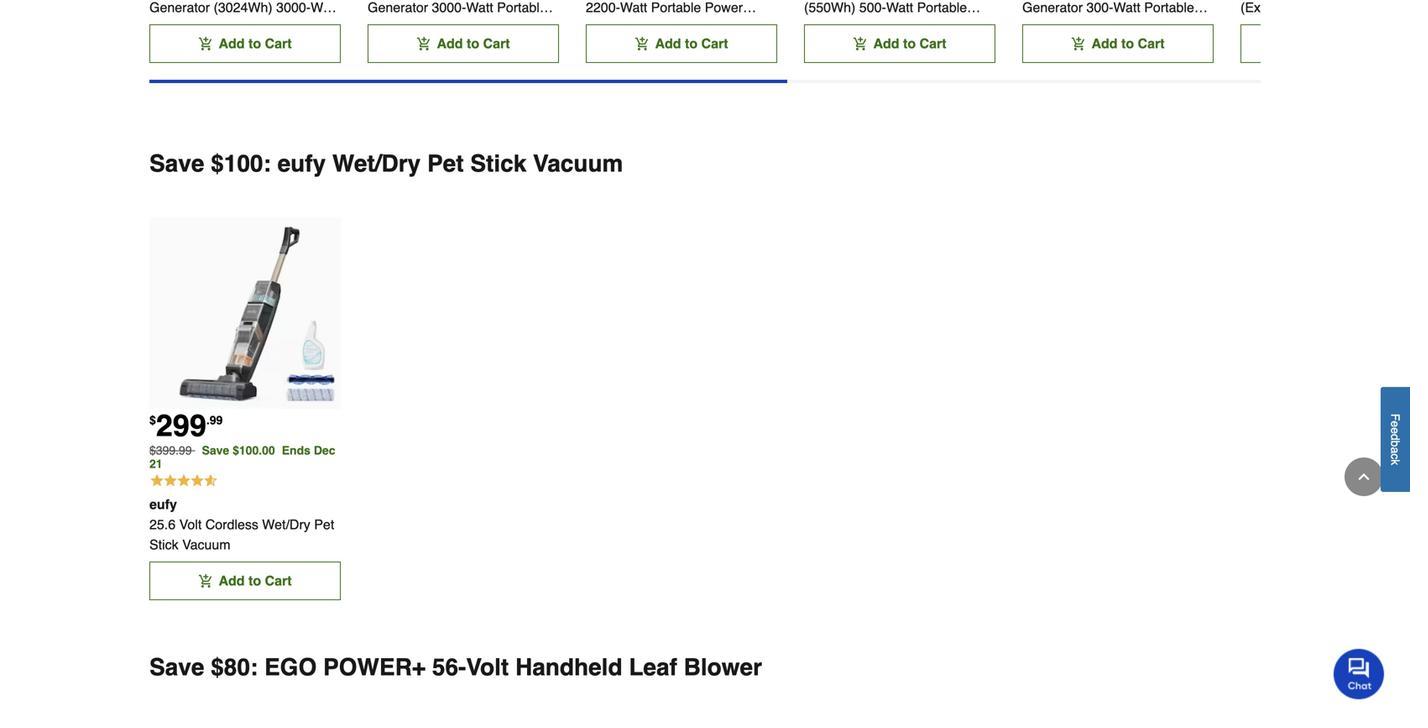 Task type: locate. For each thing, give the bounding box(es) containing it.
save down 99
[[202, 444, 229, 457]]

eufy
[[278, 150, 326, 177], [149, 497, 177, 512]]

pet
[[427, 150, 464, 177], [314, 517, 334, 532]]

f
[[1389, 414, 1402, 421]]

1 horizontal spatial pet
[[427, 150, 464, 177]]

scrollbar
[[149, 80, 787, 83]]

0 horizontal spatial stick
[[149, 537, 179, 553]]

k
[[1389, 460, 1402, 465]]

0 horizontal spatial cart add image
[[417, 37, 430, 51]]

$ 299 . 99
[[149, 409, 223, 443]]

d
[[1389, 434, 1402, 441]]

$100.00
[[233, 444, 275, 457]]

eufy inside "eufy 25.6 volt cordless wet/dry pet stick vacuum"
[[149, 497, 177, 512]]

add to cart button
[[149, 24, 341, 63], [368, 24, 559, 63], [586, 24, 777, 63], [804, 24, 996, 63], [1023, 24, 1214, 63], [149, 562, 341, 600]]

handheld
[[515, 654, 623, 681]]

0 vertical spatial eufy
[[278, 150, 326, 177]]

eufy up 25.6
[[149, 497, 177, 512]]

cart
[[265, 36, 292, 51], [483, 36, 510, 51], [701, 36, 728, 51], [920, 36, 947, 51], [1138, 36, 1165, 51], [265, 573, 292, 589]]

eufy 25.6 volt cordless wet/dry pet stick vacuum
[[149, 497, 334, 553]]

1 horizontal spatial wet/dry
[[332, 150, 421, 177]]

blower
[[684, 654, 762, 681]]

0 horizontal spatial volt
[[179, 517, 202, 532]]

1 vertical spatial stick
[[149, 537, 179, 553]]

save left "$100:"
[[149, 150, 204, 177]]

save
[[149, 150, 204, 177], [202, 444, 229, 457], [149, 654, 204, 681]]

save $80: ego power+ 56-volt handheld leaf blower
[[149, 654, 762, 681]]

volt right 25.6
[[179, 517, 202, 532]]

25.6
[[149, 517, 176, 532]]

2 vertical spatial save
[[149, 654, 204, 681]]

1 horizontal spatial eufy
[[278, 150, 326, 177]]

eufy right "$100:"
[[278, 150, 326, 177]]

add to cart
[[219, 36, 292, 51], [437, 36, 510, 51], [655, 36, 728, 51], [873, 36, 947, 51], [1092, 36, 1165, 51], [219, 573, 292, 589]]

1 vertical spatial wet/dry
[[262, 517, 310, 532]]

volt left handheld
[[466, 654, 509, 681]]

save $100: eufy wet/dry pet stick vacuum
[[149, 150, 623, 177]]

1 vertical spatial save
[[202, 444, 229, 457]]

add
[[219, 36, 245, 51], [437, 36, 463, 51], [655, 36, 681, 51], [873, 36, 900, 51], [1092, 36, 1118, 51], [219, 573, 245, 589]]

e up the d
[[1389, 421, 1402, 428]]

0 horizontal spatial eufy
[[149, 497, 177, 512]]

$
[[149, 413, 156, 427]]

0 vertical spatial save
[[149, 150, 204, 177]]

$399.99
[[149, 444, 192, 457]]

save for save $80: ego power+ 56-volt handheld leaf blower
[[149, 654, 204, 681]]

0 horizontal spatial vacuum
[[182, 537, 231, 553]]

e up b
[[1389, 428, 1402, 434]]

cordless
[[205, 517, 258, 532]]

1 cart add image from the left
[[417, 37, 430, 51]]

0 horizontal spatial pet
[[314, 517, 334, 532]]

vacuum
[[533, 150, 623, 177], [182, 537, 231, 553]]

volt inside "eufy 25.6 volt cordless wet/dry pet stick vacuum"
[[179, 517, 202, 532]]

1 horizontal spatial volt
[[466, 654, 509, 681]]

wet/dry
[[332, 150, 421, 177], [262, 517, 310, 532]]

0 vertical spatial volt
[[179, 517, 202, 532]]

1 vertical spatial eufy
[[149, 497, 177, 512]]

e
[[1389, 421, 1402, 428], [1389, 428, 1402, 434]]

0 horizontal spatial wet/dry
[[262, 517, 310, 532]]

2 cart add image from the left
[[1072, 37, 1085, 51]]

1 horizontal spatial stick
[[470, 150, 527, 177]]

f e e d b a c k button
[[1381, 387, 1410, 492]]

1 vertical spatial vacuum
[[182, 537, 231, 553]]

0 vertical spatial stick
[[470, 150, 527, 177]]

wet/dry inside "eufy 25.6 volt cordless wet/dry pet stick vacuum"
[[262, 517, 310, 532]]

cart add image
[[417, 37, 430, 51], [1072, 37, 1085, 51]]

1 vertical spatial pet
[[314, 517, 334, 532]]

1 horizontal spatial vacuum
[[533, 150, 623, 177]]

save left $80:
[[149, 654, 204, 681]]

to
[[248, 36, 261, 51], [467, 36, 479, 51], [685, 36, 698, 51], [903, 36, 916, 51], [1122, 36, 1134, 51], [248, 573, 261, 589]]

pet inside "eufy 25.6 volt cordless wet/dry pet stick vacuum"
[[314, 517, 334, 532]]

save $100.00
[[202, 444, 275, 457]]

volt
[[179, 517, 202, 532], [466, 654, 509, 681]]

cart add image
[[198, 37, 212, 51], [635, 37, 648, 51], [853, 37, 867, 51], [198, 574, 212, 588]]

0 vertical spatial wet/dry
[[332, 150, 421, 177]]

stick
[[470, 150, 527, 177], [149, 537, 179, 553]]

1 horizontal spatial cart add image
[[1072, 37, 1085, 51]]



Task type: describe. For each thing, give the bounding box(es) containing it.
save for save $100: eufy wet/dry pet stick vacuum
[[149, 150, 204, 177]]

leaf
[[629, 654, 677, 681]]

1 vertical spatial volt
[[466, 654, 509, 681]]

99
[[210, 413, 223, 427]]

dec
[[314, 444, 335, 457]]

ego
[[264, 654, 317, 681]]

$100:
[[211, 150, 271, 177]]

ends
[[282, 444, 314, 457]]

c
[[1389, 454, 1402, 460]]

stick inside "eufy 25.6 volt cordless wet/dry pet stick vacuum"
[[149, 537, 179, 553]]

1 e from the top
[[1389, 421, 1402, 428]]

$80:
[[211, 654, 258, 681]]

scroll to top element
[[1345, 458, 1384, 496]]

vacuum inside "eufy 25.6 volt cordless wet/dry pet stick vacuum"
[[182, 537, 231, 553]]

a
[[1389, 447, 1402, 454]]

save for save $100.00
[[202, 444, 229, 457]]

chat invite button image
[[1334, 648, 1385, 699]]

0 vertical spatial vacuum
[[533, 150, 623, 177]]

2 e from the top
[[1389, 428, 1402, 434]]

0 vertical spatial pet
[[427, 150, 464, 177]]

chevron up image
[[1356, 468, 1373, 485]]

25.6 volt cordless wet/dry pet stick vacuum image
[[149, 218, 341, 409]]

.
[[206, 413, 210, 427]]

dec 21
[[149, 444, 335, 471]]

b
[[1389, 441, 1402, 447]]

power+
[[323, 654, 426, 681]]

56-
[[432, 654, 466, 681]]

f e e d b a c k
[[1389, 414, 1402, 465]]

299
[[156, 409, 206, 443]]

21
[[149, 457, 163, 471]]



Task type: vqa. For each thing, say whether or not it's contained in the screenshot.
the left Stick
yes



